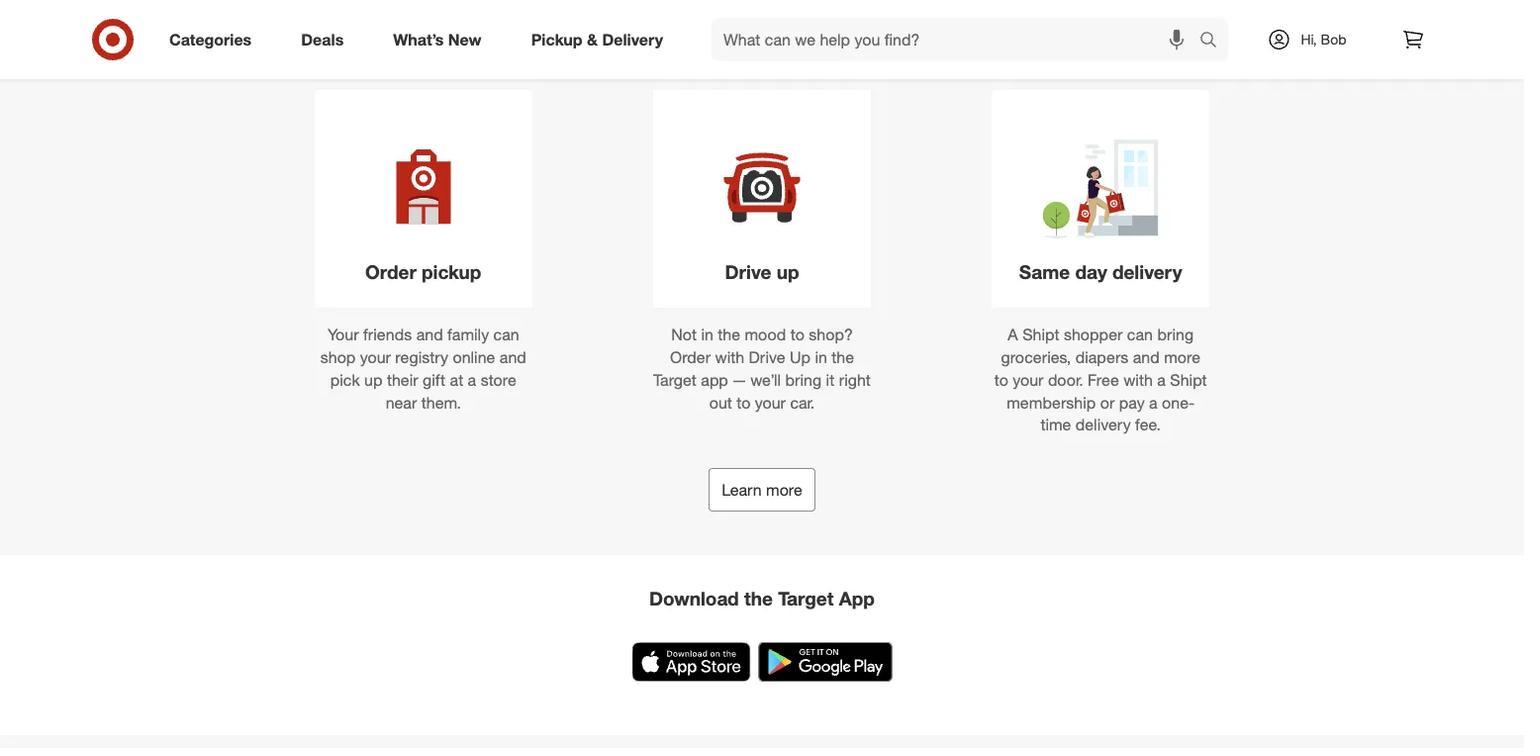 Task type: locate. For each thing, give the bounding box(es) containing it.
1 horizontal spatial your
[[755, 393, 786, 412]]

to
[[791, 325, 805, 344], [995, 370, 1009, 390], [737, 393, 751, 412]]

0 vertical spatial bring
[[1158, 325, 1194, 344]]

delivery
[[1113, 260, 1183, 283], [1076, 416, 1131, 435]]

your inside not in the mood to shop? order with drive up in the target app — we'll bring it right out to your car.
[[755, 393, 786, 412]]

in right up
[[815, 348, 828, 367]]

target inside not in the mood to shop? order with drive up in the target app — we'll bring it right out to your car.
[[654, 370, 697, 390]]

1 vertical spatial order
[[670, 348, 711, 367]]

1 can from the left
[[494, 325, 520, 344]]

day
[[1076, 260, 1108, 283]]

to right out
[[737, 393, 751, 412]]

we'll
[[751, 370, 781, 390]]

0 vertical spatial your
[[360, 348, 391, 367]]

0 vertical spatial with
[[715, 348, 745, 367]]

order
[[365, 260, 417, 283], [670, 348, 711, 367]]

time
[[1041, 416, 1072, 435]]

shipt up "one-"
[[1171, 370, 1208, 390]]

pickup
[[422, 260, 482, 283]]

more right learn
[[766, 480, 803, 500]]

0 horizontal spatial more
[[766, 480, 803, 500]]

order pickup
[[365, 260, 482, 283]]

more up "one-"
[[1165, 348, 1201, 367]]

and up registry
[[417, 325, 443, 344]]

1 horizontal spatial more
[[1165, 348, 1201, 367]]

with up —
[[715, 348, 745, 367]]

a right at
[[468, 370, 477, 390]]

in right not
[[701, 325, 714, 344]]

0 vertical spatial shipt
[[1023, 325, 1060, 344]]

search button
[[1191, 18, 1239, 65]]

2 can from the left
[[1128, 325, 1154, 344]]

what's new
[[393, 30, 482, 49]]

to down groceries,
[[995, 370, 1009, 390]]

order inside not in the mood to shop? order with drive up in the target app — we'll bring it right out to your car.
[[670, 348, 711, 367]]

0 horizontal spatial to
[[737, 393, 751, 412]]

up up mood
[[777, 260, 800, 283]]

0 horizontal spatial target
[[654, 370, 697, 390]]

bring inside not in the mood to shop? order with drive up in the target app — we'll bring it right out to your car.
[[786, 370, 822, 390]]

1 vertical spatial the
[[832, 348, 855, 367]]

1 horizontal spatial target
[[778, 587, 834, 610]]

shipt
[[1023, 325, 1060, 344], [1171, 370, 1208, 390]]

2 horizontal spatial to
[[995, 370, 1009, 390]]

order down not
[[670, 348, 711, 367]]

1 vertical spatial delivery
[[1076, 416, 1131, 435]]

near
[[386, 393, 417, 412]]

2 horizontal spatial your
[[1013, 370, 1044, 390]]

0 vertical spatial target
[[654, 370, 697, 390]]

delivery right the day
[[1113, 260, 1183, 283]]

your down the friends
[[360, 348, 391, 367]]

—
[[733, 370, 746, 390]]

what's
[[393, 30, 444, 49]]

0 horizontal spatial up
[[364, 370, 383, 390]]

same day delivery
[[1020, 260, 1183, 283]]

pick
[[330, 370, 360, 390]]

1 vertical spatial more
[[766, 480, 803, 500]]

learn
[[722, 480, 762, 500]]

one-
[[1163, 393, 1195, 412]]

2 vertical spatial to
[[737, 393, 751, 412]]

1 vertical spatial in
[[815, 348, 828, 367]]

0 vertical spatial up
[[777, 260, 800, 283]]

the down shop?
[[832, 348, 855, 367]]

2 vertical spatial the
[[745, 587, 773, 610]]

drive up we'll
[[749, 348, 786, 367]]

0 vertical spatial more
[[1165, 348, 1201, 367]]

groceries,
[[1002, 348, 1072, 367]]

can
[[494, 325, 520, 344], [1128, 325, 1154, 344]]

0 horizontal spatial can
[[494, 325, 520, 344]]

0 horizontal spatial order
[[365, 260, 417, 283]]

them.
[[422, 393, 461, 412]]

a
[[468, 370, 477, 390], [1158, 370, 1166, 390], [1150, 393, 1158, 412]]

your down groceries,
[[1013, 370, 1044, 390]]

delivery
[[602, 30, 663, 49]]

pickup
[[531, 30, 583, 49]]

in
[[701, 325, 714, 344], [815, 348, 828, 367]]

delivery down "or"
[[1076, 416, 1131, 435]]

0 vertical spatial drive
[[725, 260, 772, 283]]

2 vertical spatial your
[[755, 393, 786, 412]]

0 vertical spatial to
[[791, 325, 805, 344]]

with
[[715, 348, 745, 367], [1124, 370, 1153, 390]]

search
[[1191, 32, 1239, 51]]

more inside button
[[766, 480, 803, 500]]

1 vertical spatial target
[[778, 587, 834, 610]]

0 horizontal spatial your
[[360, 348, 391, 367]]

your
[[360, 348, 391, 367], [1013, 370, 1044, 390], [755, 393, 786, 412]]

pay
[[1120, 393, 1145, 412]]

bring
[[1158, 325, 1194, 344], [786, 370, 822, 390]]

and
[[417, 325, 443, 344], [500, 348, 527, 367], [1134, 348, 1160, 367]]

with up pay
[[1124, 370, 1153, 390]]

up
[[777, 260, 800, 283], [364, 370, 383, 390]]

1 horizontal spatial with
[[1124, 370, 1153, 390]]

bring up "one-"
[[1158, 325, 1194, 344]]

up right pick on the left of page
[[364, 370, 383, 390]]

with inside not in the mood to shop? order with drive up in the target app — we'll bring it right out to your car.
[[715, 348, 745, 367]]

can inside your friends and family can shop your registry online and pick up their gift at a store near them.
[[494, 325, 520, 344]]

1 vertical spatial with
[[1124, 370, 1153, 390]]

to up up
[[791, 325, 805, 344]]

1 horizontal spatial order
[[670, 348, 711, 367]]

1 vertical spatial to
[[995, 370, 1009, 390]]

shipt up groceries,
[[1023, 325, 1060, 344]]

0 vertical spatial the
[[718, 325, 741, 344]]

delivery inside a shipt shopper can bring groceries, diapers and more to your door. free with a shipt membership or pay a one- time delivery fee.
[[1076, 416, 1131, 435]]

1 horizontal spatial to
[[791, 325, 805, 344]]

can up diapers
[[1128, 325, 1154, 344]]

the left mood
[[718, 325, 741, 344]]

with inside a shipt shopper can bring groceries, diapers and more to your door. free with a shipt membership or pay a one- time delivery fee.
[[1124, 370, 1153, 390]]

and up store
[[500, 348, 527, 367]]

drive
[[725, 260, 772, 283], [749, 348, 786, 367]]

can inside a shipt shopper can bring groceries, diapers and more to your door. free with a shipt membership or pay a one- time delivery fee.
[[1128, 325, 1154, 344]]

2 horizontal spatial and
[[1134, 348, 1160, 367]]

1 vertical spatial your
[[1013, 370, 1044, 390]]

door.
[[1049, 370, 1084, 390]]

and right diapers
[[1134, 348, 1160, 367]]

to inside a shipt shopper can bring groceries, diapers and more to your door. free with a shipt membership or pay a one- time delivery fee.
[[995, 370, 1009, 390]]

the
[[718, 325, 741, 344], [832, 348, 855, 367], [745, 587, 773, 610]]

1 vertical spatial up
[[364, 370, 383, 390]]

0 horizontal spatial with
[[715, 348, 745, 367]]

1 vertical spatial bring
[[786, 370, 822, 390]]

app
[[839, 587, 875, 610]]

0 vertical spatial in
[[701, 325, 714, 344]]

car.
[[791, 393, 815, 412]]

your down we'll
[[755, 393, 786, 412]]

1 horizontal spatial shipt
[[1171, 370, 1208, 390]]

right
[[839, 370, 871, 390]]

1 horizontal spatial up
[[777, 260, 800, 283]]

2 horizontal spatial the
[[832, 348, 855, 367]]

the right the download
[[745, 587, 773, 610]]

download the target app
[[650, 587, 875, 610]]

target
[[654, 370, 697, 390], [778, 587, 834, 610]]

order left pickup
[[365, 260, 417, 283]]

diapers
[[1076, 348, 1129, 367]]

1 horizontal spatial bring
[[1158, 325, 1194, 344]]

drive up mood
[[725, 260, 772, 283]]

your inside your friends and family can shop your registry online and pick up their gift at a store near them.
[[360, 348, 391, 367]]

more
[[1165, 348, 1201, 367], [766, 480, 803, 500]]

0 horizontal spatial bring
[[786, 370, 822, 390]]

0 vertical spatial order
[[365, 260, 417, 283]]

bring up car.
[[786, 370, 822, 390]]

can right the "family"
[[494, 325, 520, 344]]

1 vertical spatial drive
[[749, 348, 786, 367]]

online
[[453, 348, 495, 367]]

learn more button
[[709, 468, 816, 512]]

1 horizontal spatial and
[[500, 348, 527, 367]]

1 horizontal spatial can
[[1128, 325, 1154, 344]]



Task type: describe. For each thing, give the bounding box(es) containing it.
0 vertical spatial delivery
[[1113, 260, 1183, 283]]

pickup & delivery link
[[515, 18, 688, 61]]

store
[[481, 370, 517, 390]]

mood
[[745, 325, 787, 344]]

a shipt shopper can bring groceries, diapers and more to your door. free with a shipt membership or pay a one- time delivery fee.
[[995, 325, 1208, 435]]

not
[[672, 325, 697, 344]]

deals link
[[284, 18, 369, 61]]

your inside a shipt shopper can bring groceries, diapers and more to your door. free with a shipt membership or pay a one- time delivery fee.
[[1013, 370, 1044, 390]]

categories link
[[152, 18, 276, 61]]

a inside your friends and family can shop your registry online and pick up their gift at a store near them.
[[468, 370, 477, 390]]

and inside a shipt shopper can bring groceries, diapers and more to your door. free with a shipt membership or pay a one- time delivery fee.
[[1134, 348, 1160, 367]]

shop
[[321, 348, 356, 367]]

a up "one-"
[[1158, 370, 1166, 390]]

your friends and family can shop your registry online and pick up their gift at a store near them.
[[321, 325, 527, 412]]

at
[[450, 370, 464, 390]]

get it on google play image
[[759, 642, 893, 682]]

hi, bob
[[1302, 31, 1347, 48]]

app
[[701, 370, 729, 390]]

0 horizontal spatial the
[[718, 325, 741, 344]]

shop?
[[809, 325, 853, 344]]

0 horizontal spatial shipt
[[1023, 325, 1060, 344]]

new
[[448, 30, 482, 49]]

bob
[[1322, 31, 1347, 48]]

a right pay
[[1150, 393, 1158, 412]]

fee.
[[1136, 416, 1162, 435]]

learn more
[[722, 480, 803, 500]]

their
[[387, 370, 419, 390]]

what's new link
[[377, 18, 507, 61]]

1 horizontal spatial in
[[815, 348, 828, 367]]

pickup & delivery
[[531, 30, 663, 49]]

0 horizontal spatial and
[[417, 325, 443, 344]]

1 horizontal spatial the
[[745, 587, 773, 610]]

1 vertical spatial shipt
[[1171, 370, 1208, 390]]

or
[[1101, 393, 1115, 412]]

not in the mood to shop? order with drive up in the target app — we'll bring it right out to your car.
[[654, 325, 871, 412]]

gift
[[423, 370, 446, 390]]

download on the app store image
[[632, 642, 751, 682]]

hi,
[[1302, 31, 1318, 48]]

out
[[710, 393, 733, 412]]

What can we help you find? suggestions appear below search field
[[712, 18, 1205, 61]]

family
[[448, 325, 489, 344]]

membership
[[1007, 393, 1096, 412]]

up
[[790, 348, 811, 367]]

bring inside a shipt shopper can bring groceries, diapers and more to your door. free with a shipt membership or pay a one- time delivery fee.
[[1158, 325, 1194, 344]]

drive up
[[725, 260, 800, 283]]

your
[[328, 325, 359, 344]]

it
[[826, 370, 835, 390]]

same
[[1020, 260, 1071, 283]]

shopper
[[1064, 325, 1123, 344]]

a
[[1008, 325, 1019, 344]]

friends
[[363, 325, 412, 344]]

&
[[587, 30, 598, 49]]

more inside a shipt shopper can bring groceries, diapers and more to your door. free with a shipt membership or pay a one- time delivery fee.
[[1165, 348, 1201, 367]]

registry
[[395, 348, 449, 367]]

categories
[[169, 30, 252, 49]]

download
[[650, 587, 739, 610]]

0 horizontal spatial in
[[701, 325, 714, 344]]

free
[[1088, 370, 1120, 390]]

drive inside not in the mood to shop? order with drive up in the target app — we'll bring it right out to your car.
[[749, 348, 786, 367]]

deals
[[301, 30, 344, 49]]

up inside your friends and family can shop your registry online and pick up their gift at a store near them.
[[364, 370, 383, 390]]



Task type: vqa. For each thing, say whether or not it's contained in the screenshot.
Order to the top
yes



